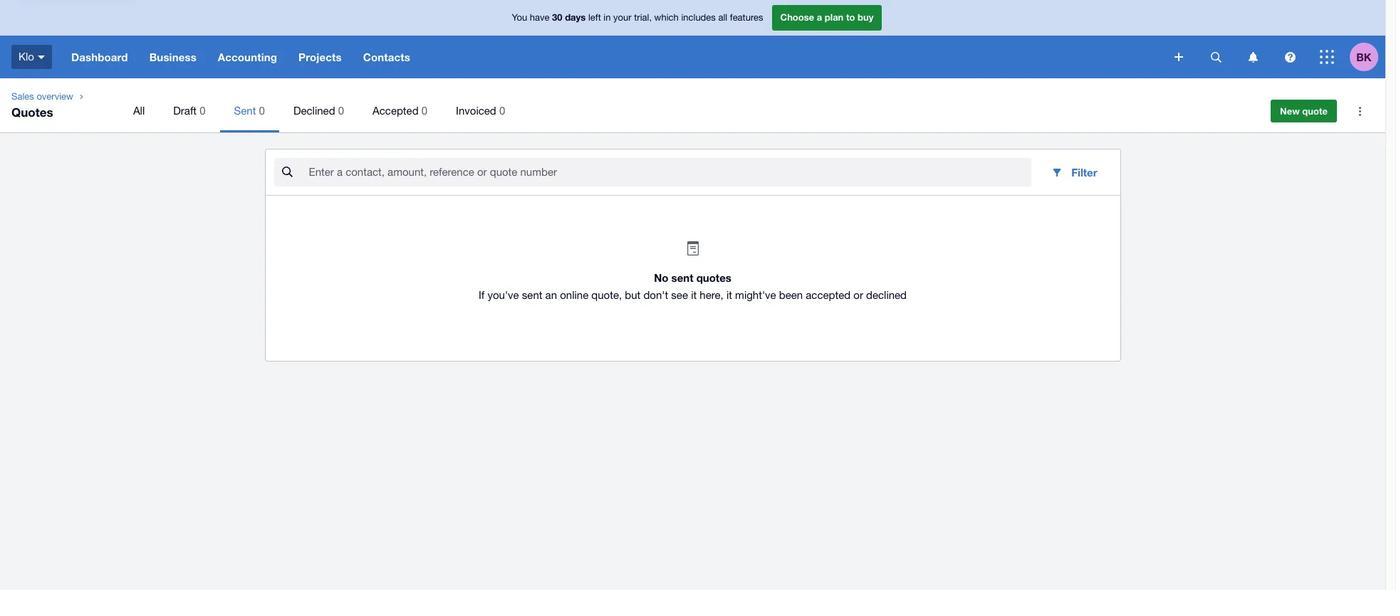 Task type: describe. For each thing, give the bounding box(es) containing it.
a
[[817, 12, 823, 23]]

filter button
[[1041, 158, 1109, 187]]

draft 0
[[173, 105, 206, 117]]

if
[[479, 289, 485, 301]]

features
[[730, 12, 764, 23]]

banner containing bk
[[0, 0, 1386, 78]]

bk
[[1357, 50, 1372, 63]]

business
[[149, 51, 197, 63]]

new
[[1281, 105, 1301, 117]]

0 for invoiced 0
[[500, 105, 506, 117]]

0 for draft 0
[[200, 105, 206, 117]]

don't
[[644, 289, 669, 301]]

an
[[546, 289, 557, 301]]

accounting button
[[207, 36, 288, 78]]

quote
[[1303, 105, 1329, 117]]

overview
[[37, 91, 73, 102]]

your
[[614, 12, 632, 23]]

no sent quotes if you've sent an online quote, but don't see it here, it might've been accepted or declined
[[479, 272, 907, 301]]

dashboard link
[[61, 36, 139, 78]]

dashboard
[[71, 51, 128, 63]]

all link
[[119, 90, 159, 133]]

quotes
[[11, 105, 53, 120]]

accepted
[[373, 105, 419, 117]]

new quote link
[[1272, 100, 1338, 123]]

sent 0
[[234, 105, 265, 117]]

quotes
[[697, 272, 732, 284]]

1 it from the left
[[691, 289, 697, 301]]

have
[[530, 12, 550, 23]]

navigation containing dashboard
[[61, 36, 1165, 78]]

declined
[[867, 289, 907, 301]]

1 horizontal spatial sent
[[672, 272, 694, 284]]

0 for accepted 0
[[422, 105, 428, 117]]

1 vertical spatial sent
[[522, 289, 543, 301]]

filter
[[1072, 166, 1098, 179]]

you've
[[488, 289, 519, 301]]

svg image inside 'klo' popup button
[[38, 55, 45, 59]]

invoiced
[[456, 105, 497, 117]]

no
[[654, 272, 669, 284]]

klo button
[[0, 36, 61, 78]]

might've
[[736, 289, 777, 301]]

shortcuts image
[[1346, 97, 1375, 125]]

declined 0
[[294, 105, 344, 117]]

plan
[[825, 12, 844, 23]]

to
[[847, 12, 856, 23]]

contacts button
[[353, 36, 421, 78]]

all
[[719, 12, 728, 23]]



Task type: locate. For each thing, give the bounding box(es) containing it.
2 it from the left
[[727, 289, 733, 301]]

business button
[[139, 36, 207, 78]]

it right here,
[[727, 289, 733, 301]]

see
[[672, 289, 688, 301]]

days
[[565, 12, 586, 23]]

sent
[[234, 105, 256, 117]]

3 0 from the left
[[338, 105, 344, 117]]

5 0 from the left
[[500, 105, 506, 117]]

projects button
[[288, 36, 353, 78]]

0 horizontal spatial sent
[[522, 289, 543, 301]]

30
[[552, 12, 563, 23]]

buy
[[858, 12, 874, 23]]

0 right draft
[[200, 105, 206, 117]]

sent left an
[[522, 289, 543, 301]]

which
[[655, 12, 679, 23]]

accounting
[[218, 51, 277, 63]]

sales overview
[[11, 91, 73, 102]]

2 0 from the left
[[259, 105, 265, 117]]

0 for sent 0
[[259, 105, 265, 117]]

4 0 from the left
[[422, 105, 428, 117]]

draft
[[173, 105, 197, 117]]

menu
[[119, 90, 1252, 133]]

menu inside quotes element
[[119, 90, 1252, 133]]

new quote
[[1281, 105, 1329, 117]]

0 right declined
[[338, 105, 344, 117]]

includes
[[682, 12, 716, 23]]

0 horizontal spatial it
[[691, 289, 697, 301]]

klo
[[19, 50, 34, 63]]

but
[[625, 289, 641, 301]]

Enter a contact, amount, reference or quote number field
[[308, 159, 1032, 186]]

accepted 0
[[373, 105, 428, 117]]

banner
[[0, 0, 1386, 78]]

here,
[[700, 289, 724, 301]]

svg image
[[1211, 52, 1222, 62], [38, 55, 45, 59]]

sales
[[11, 91, 34, 102]]

online
[[560, 289, 589, 301]]

or
[[854, 289, 864, 301]]

quote,
[[592, 289, 622, 301]]

0 vertical spatial sent
[[672, 272, 694, 284]]

1 0 from the left
[[200, 105, 206, 117]]

accepted
[[806, 289, 851, 301]]

it
[[691, 289, 697, 301], [727, 289, 733, 301]]

sales overview link
[[6, 90, 79, 104]]

0 right sent
[[259, 105, 265, 117]]

invoiced 0
[[456, 105, 506, 117]]

sent
[[672, 272, 694, 284], [522, 289, 543, 301]]

you have 30 days left in your trial, which includes all features
[[512, 12, 764, 23]]

bk button
[[1351, 36, 1386, 78]]

choose a plan to buy
[[781, 12, 874, 23]]

choose
[[781, 12, 815, 23]]

in
[[604, 12, 611, 23]]

1 horizontal spatial svg image
[[1211, 52, 1222, 62]]

navigation
[[61, 36, 1165, 78]]

svg image
[[1321, 50, 1335, 64], [1249, 52, 1258, 62], [1285, 52, 1296, 62], [1175, 53, 1184, 61]]

0 for declined 0
[[338, 105, 344, 117]]

0 right the accepted
[[422, 105, 428, 117]]

been
[[780, 289, 803, 301]]

1 horizontal spatial it
[[727, 289, 733, 301]]

quotes element
[[0, 78, 1386, 133]]

trial,
[[634, 12, 652, 23]]

all
[[133, 105, 145, 117]]

you
[[512, 12, 528, 23]]

projects
[[299, 51, 342, 63]]

menu containing all
[[119, 90, 1252, 133]]

0
[[200, 105, 206, 117], [259, 105, 265, 117], [338, 105, 344, 117], [422, 105, 428, 117], [500, 105, 506, 117]]

contacts
[[363, 51, 410, 63]]

0 horizontal spatial svg image
[[38, 55, 45, 59]]

sent up "see"
[[672, 272, 694, 284]]

0 right invoiced
[[500, 105, 506, 117]]

left
[[589, 12, 601, 23]]

it right "see"
[[691, 289, 697, 301]]

declined
[[294, 105, 335, 117]]



Task type: vqa. For each thing, say whether or not it's contained in the screenshot.
Quotes element
yes



